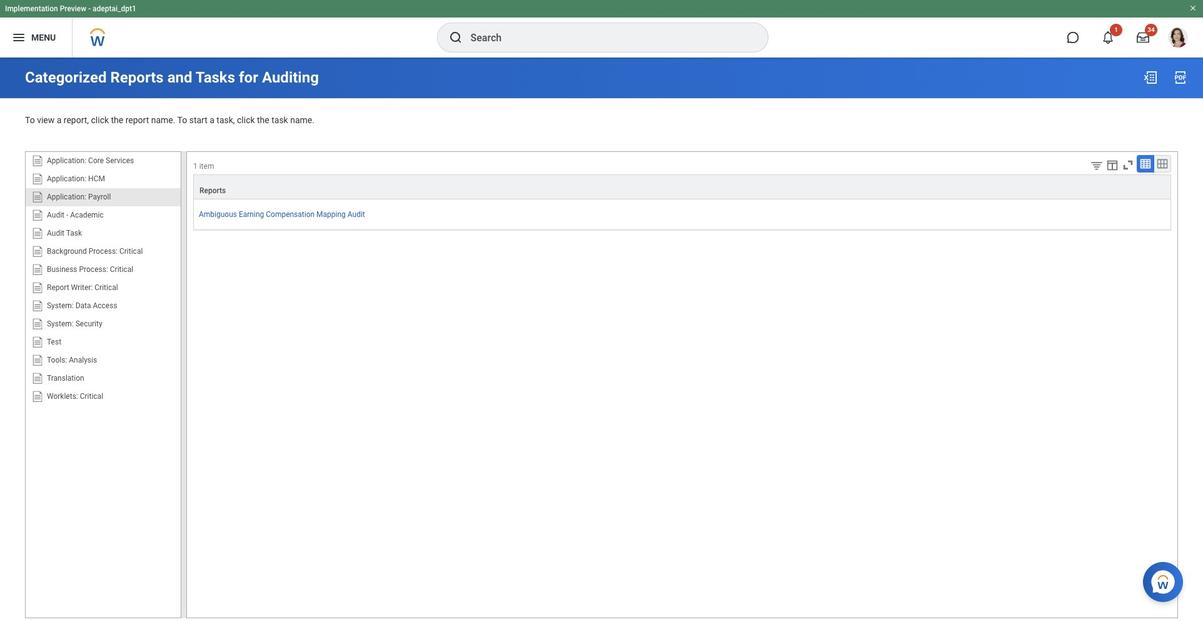 Task type: describe. For each thing, give the bounding box(es) containing it.
security
[[76, 320, 102, 328]]

menu
[[31, 32, 56, 42]]

critical for background process: critical
[[120, 247, 143, 256]]

categorized reports and tasks for auditing
[[25, 69, 319, 86]]

background process: critical
[[47, 247, 143, 256]]

0 horizontal spatial reports
[[110, 69, 164, 86]]

and
[[167, 69, 192, 86]]

report
[[126, 115, 149, 125]]

system: data access
[[47, 301, 117, 310]]

- inside menu banner
[[88, 4, 91, 13]]

start
[[189, 115, 208, 125]]

process: for business
[[79, 265, 108, 274]]

services
[[106, 156, 134, 165]]

1 item
[[193, 162, 214, 171]]

audit task
[[47, 229, 82, 238]]

core
[[88, 156, 104, 165]]

2 to from the left
[[177, 115, 187, 125]]

reports button
[[194, 175, 1171, 199]]

audit for audit - academic
[[47, 211, 64, 219]]

expand table image
[[1157, 157, 1170, 170]]

earning
[[239, 210, 264, 219]]

task
[[66, 229, 82, 238]]

system: for system: security
[[47, 320, 74, 328]]

background
[[47, 247, 87, 256]]

reports row
[[193, 174, 1172, 199]]

data
[[76, 301, 91, 310]]

item
[[199, 162, 214, 171]]

34
[[1148, 26, 1156, 33]]

application: for application: core services
[[47, 156, 86, 165]]

ambiguous
[[199, 210, 237, 219]]

click to view/edit grid preferences image
[[1106, 158, 1120, 172]]

view printable version (pdf) image
[[1174, 70, 1189, 85]]

business
[[47, 265, 77, 274]]

auditing
[[262, 69, 319, 86]]

1 to from the left
[[25, 115, 35, 125]]

menu banner
[[0, 0, 1204, 58]]

1 for 1
[[1115, 26, 1119, 33]]

test
[[47, 338, 61, 346]]

1 name. from the left
[[151, 115, 175, 125]]

business process: critical
[[47, 265, 133, 274]]

adeptai_dpt1
[[93, 4, 136, 13]]

1 button
[[1095, 24, 1123, 51]]

tasks
[[196, 69, 235, 86]]

1 the from the left
[[111, 115, 123, 125]]

implementation
[[5, 4, 58, 13]]

mapping
[[317, 210, 346, 219]]

ambiguous earning compensation mapping audit
[[199, 210, 365, 219]]

reports inside popup button
[[200, 186, 226, 195]]

toolbar inside categorized reports and tasks for auditing main content
[[1081, 155, 1172, 174]]

application: hcm
[[47, 174, 105, 183]]

task,
[[217, 115, 235, 125]]



Task type: vqa. For each thing, say whether or not it's contained in the screenshot.
view team image
no



Task type: locate. For each thing, give the bounding box(es) containing it.
1 horizontal spatial click
[[237, 115, 255, 125]]

hcm
[[88, 174, 105, 183]]

the left 'task'
[[257, 115, 270, 125]]

audit right the mapping
[[348, 210, 365, 219]]

report writer: critical
[[47, 283, 118, 292]]

tools: analysis
[[47, 356, 97, 365]]

- inside categorized reports and tasks for auditing main content
[[66, 211, 68, 219]]

0 vertical spatial process:
[[89, 247, 118, 256]]

menu button
[[0, 18, 72, 58]]

export to excel image
[[1144, 70, 1159, 85]]

the
[[111, 115, 123, 125], [257, 115, 270, 125]]

application: for application: payroll
[[47, 192, 86, 201]]

analysis
[[69, 356, 97, 365]]

to
[[25, 115, 35, 125], [177, 115, 187, 125]]

process: up business process: critical on the left
[[89, 247, 118, 256]]

compensation
[[266, 210, 315, 219]]

audit up 'audit task'
[[47, 211, 64, 219]]

categorized reports and tasks for auditing main content
[[0, 58, 1204, 623]]

1 inside categorized reports and tasks for auditing main content
[[193, 162, 198, 171]]

system: security
[[47, 320, 102, 328]]

0 horizontal spatial to
[[25, 115, 35, 125]]

application: up application: hcm
[[47, 156, 86, 165]]

ambiguous earning compensation mapping audit link
[[199, 210, 365, 219]]

reports up report
[[110, 69, 164, 86]]

34 button
[[1130, 24, 1158, 51]]

worklets: critical
[[47, 392, 103, 401]]

inbox large image
[[1138, 31, 1150, 44]]

application: payroll
[[47, 192, 111, 201]]

1 system: from the top
[[47, 301, 74, 310]]

access
[[93, 301, 117, 310]]

table image
[[1140, 157, 1153, 170]]

1 horizontal spatial to
[[177, 115, 187, 125]]

1 for 1 item
[[193, 162, 198, 171]]

a
[[57, 115, 62, 125], [210, 115, 215, 125]]

process: down background process: critical
[[79, 265, 108, 274]]

preview
[[60, 4, 86, 13]]

1 horizontal spatial the
[[257, 115, 270, 125]]

0 horizontal spatial the
[[111, 115, 123, 125]]

close environment banner image
[[1190, 4, 1198, 12]]

1 horizontal spatial a
[[210, 115, 215, 125]]

system:
[[47, 301, 74, 310], [47, 320, 74, 328]]

view
[[37, 115, 55, 125]]

Search Workday  search field
[[471, 24, 742, 51]]

critical up business process: critical on the left
[[120, 247, 143, 256]]

payroll
[[88, 192, 111, 201]]

2 system: from the top
[[47, 320, 74, 328]]

name.
[[151, 115, 175, 125], [290, 115, 315, 125]]

name. right report
[[151, 115, 175, 125]]

1 horizontal spatial name.
[[290, 115, 315, 125]]

application:
[[47, 156, 86, 165], [47, 174, 86, 183], [47, 192, 86, 201]]

justify image
[[11, 30, 26, 45]]

academic
[[70, 211, 104, 219]]

search image
[[448, 30, 463, 45]]

reports
[[110, 69, 164, 86], [200, 186, 226, 195]]

report
[[47, 283, 69, 292]]

1 inside button
[[1115, 26, 1119, 33]]

1 horizontal spatial 1
[[1115, 26, 1119, 33]]

reports up ambiguous
[[200, 186, 226, 195]]

1 left item
[[193, 162, 198, 171]]

1 vertical spatial system:
[[47, 320, 74, 328]]

a right start
[[210, 115, 215, 125]]

audit
[[348, 210, 365, 219], [47, 211, 64, 219], [47, 229, 64, 238]]

system: for system: data access
[[47, 301, 74, 310]]

critical for business process: critical
[[110, 265, 133, 274]]

process:
[[89, 247, 118, 256], [79, 265, 108, 274]]

2 name. from the left
[[290, 115, 315, 125]]

writer:
[[71, 283, 93, 292]]

select to filter grid data image
[[1091, 159, 1104, 172]]

critical
[[120, 247, 143, 256], [110, 265, 133, 274], [95, 283, 118, 292], [80, 392, 103, 401]]

1 vertical spatial 1
[[193, 162, 198, 171]]

2 vertical spatial application:
[[47, 192, 86, 201]]

0 vertical spatial application:
[[47, 156, 86, 165]]

2 the from the left
[[257, 115, 270, 125]]

critical down background process: critical
[[110, 265, 133, 274]]

system: down report
[[47, 301, 74, 310]]

tools:
[[47, 356, 67, 365]]

1 horizontal spatial reports
[[200, 186, 226, 195]]

0 horizontal spatial a
[[57, 115, 62, 125]]

1 vertical spatial reports
[[200, 186, 226, 195]]

implementation preview -   adeptai_dpt1
[[5, 4, 136, 13]]

fullscreen image
[[1122, 158, 1136, 172]]

1 application: from the top
[[47, 156, 86, 165]]

critical up access
[[95, 283, 118, 292]]

- right the 'preview'
[[88, 4, 91, 13]]

2 click from the left
[[237, 115, 255, 125]]

a right view
[[57, 115, 62, 125]]

to left view
[[25, 115, 35, 125]]

0 vertical spatial reports
[[110, 69, 164, 86]]

2 application: from the top
[[47, 174, 86, 183]]

click right "report,"
[[91, 115, 109, 125]]

2 a from the left
[[210, 115, 215, 125]]

audit left task
[[47, 229, 64, 238]]

name. right 'task'
[[290, 115, 315, 125]]

click
[[91, 115, 109, 125], [237, 115, 255, 125]]

0 horizontal spatial name.
[[151, 115, 175, 125]]

1 vertical spatial -
[[66, 211, 68, 219]]

worklets:
[[47, 392, 78, 401]]

the left report
[[111, 115, 123, 125]]

1 horizontal spatial -
[[88, 4, 91, 13]]

0 vertical spatial -
[[88, 4, 91, 13]]

1 vertical spatial application:
[[47, 174, 86, 183]]

audit - academic
[[47, 211, 104, 219]]

application: up application: payroll at the top left
[[47, 174, 86, 183]]

0 horizontal spatial 1
[[193, 162, 198, 171]]

report,
[[64, 115, 89, 125]]

categorized
[[25, 69, 107, 86]]

1 vertical spatial process:
[[79, 265, 108, 274]]

0 vertical spatial 1
[[1115, 26, 1119, 33]]

for
[[239, 69, 258, 86]]

audit for audit task
[[47, 229, 64, 238]]

process: for background
[[89, 247, 118, 256]]

application: up audit - academic on the top of page
[[47, 192, 86, 201]]

notifications large image
[[1103, 31, 1115, 44]]

1 a from the left
[[57, 115, 62, 125]]

system: up test
[[47, 320, 74, 328]]

critical right worklets:
[[80, 392, 103, 401]]

- up 'audit task'
[[66, 211, 68, 219]]

1 right notifications large icon
[[1115, 26, 1119, 33]]

toolbar
[[1081, 155, 1172, 174]]

0 horizontal spatial -
[[66, 211, 68, 219]]

profile logan mcneil image
[[1169, 28, 1189, 50]]

application: core services
[[47, 156, 134, 165]]

3 application: from the top
[[47, 192, 86, 201]]

click right the task,
[[237, 115, 255, 125]]

task
[[272, 115, 288, 125]]

to view a report, click the report name. to start a task, click the task name.
[[25, 115, 315, 125]]

application: for application: hcm
[[47, 174, 86, 183]]

translation
[[47, 374, 84, 383]]

0 vertical spatial system:
[[47, 301, 74, 310]]

1 click from the left
[[91, 115, 109, 125]]

critical for report writer: critical
[[95, 283, 118, 292]]

-
[[88, 4, 91, 13], [66, 211, 68, 219]]

0 horizontal spatial click
[[91, 115, 109, 125]]

to left start
[[177, 115, 187, 125]]

1
[[1115, 26, 1119, 33], [193, 162, 198, 171]]



